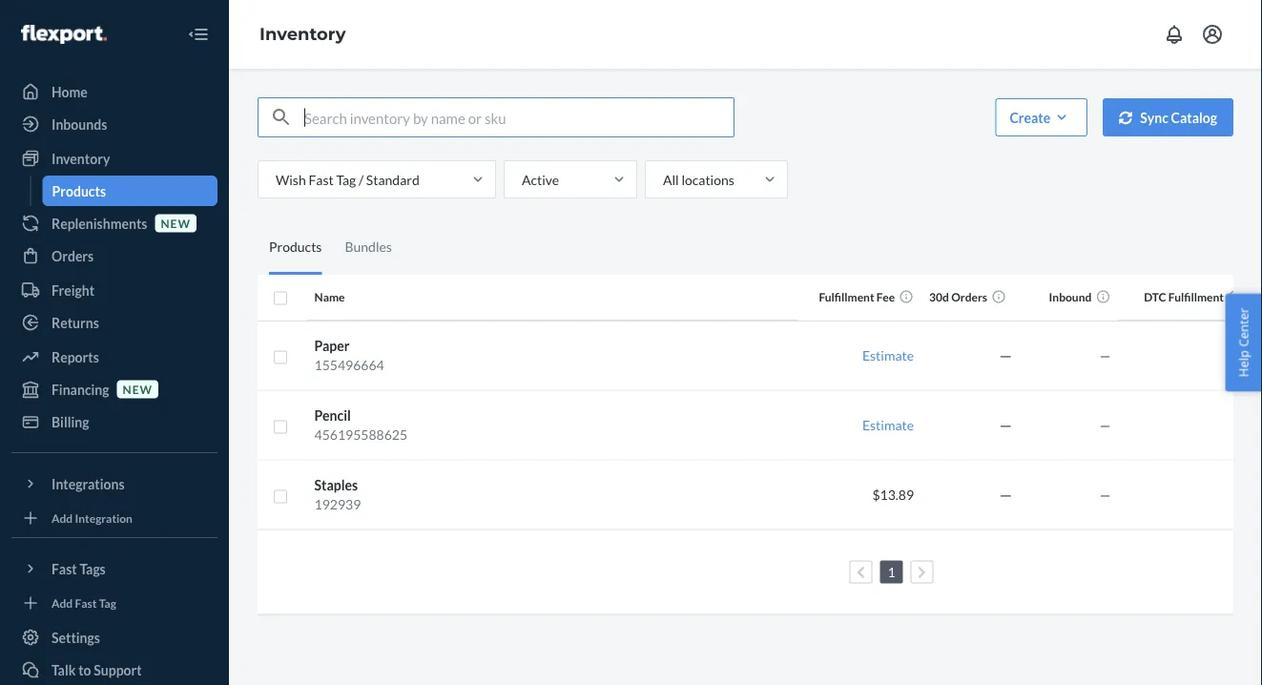 Task type: locate. For each thing, give the bounding box(es) containing it.
0 vertical spatial —
[[1100, 347, 1111, 364]]

1 horizontal spatial fulfillment
[[1169, 290, 1224, 304]]

2 vertical spatial 0
[[1251, 487, 1258, 503]]

estimate link up the "$13.89"
[[862, 417, 914, 433]]

square image
[[273, 291, 288, 306], [273, 350, 288, 365], [273, 419, 288, 435], [273, 489, 288, 504]]

tag down fast tags 'dropdown button'
[[99, 596, 116, 610]]

wish fast tag / standard
[[276, 171, 420, 187]]

add up settings
[[52, 596, 73, 610]]

inventory link
[[260, 24, 346, 45], [11, 143, 218, 174]]

1 add from the top
[[52, 511, 73, 525]]

close navigation image
[[187, 23, 210, 46]]

products link
[[42, 176, 218, 206]]

0 horizontal spatial inventory link
[[11, 143, 218, 174]]

1 vertical spatial orders
[[951, 290, 988, 304]]

products up name
[[269, 239, 322, 255]]

integration
[[75, 511, 133, 525]]

billing link
[[11, 406, 218, 437]]

products inside products link
[[52, 183, 106, 199]]

1 vertical spatial 0
[[1251, 417, 1258, 433]]

― for 155496664
[[999, 347, 1012, 364]]

dtc fulfillment
[[1144, 290, 1224, 304]]

0 vertical spatial new
[[161, 216, 191, 230]]

0
[[1251, 347, 1258, 364], [1251, 417, 1258, 433], [1251, 487, 1258, 503]]

square image left paper
[[273, 350, 288, 365]]

fee
[[877, 290, 895, 304]]

all locations
[[663, 171, 735, 187]]

2 estimate from the top
[[862, 417, 914, 433]]

products
[[52, 183, 106, 199], [269, 239, 322, 255]]

192939
[[314, 496, 361, 512]]

0 vertical spatial orders
[[52, 248, 94, 264]]

reports
[[52, 349, 99, 365]]

1 vertical spatial —
[[1100, 417, 1111, 433]]

$13.89
[[873, 487, 914, 503]]

0 for 456195588625
[[1251, 417, 1258, 433]]

0 horizontal spatial fulfillment
[[819, 290, 875, 304]]

estimate for 155496664
[[862, 347, 914, 364]]

estimate up the "$13.89"
[[862, 417, 914, 433]]

1 estimate link from the top
[[862, 347, 914, 364]]

1 vertical spatial products
[[269, 239, 322, 255]]

1 estimate from the top
[[862, 347, 914, 364]]

new
[[161, 216, 191, 230], [123, 382, 153, 396]]

1 vertical spatial new
[[123, 382, 153, 396]]

0 vertical spatial tag
[[336, 171, 356, 187]]

0 vertical spatial estimate link
[[862, 347, 914, 364]]

1 — from the top
[[1100, 347, 1111, 364]]

add
[[52, 511, 73, 525], [52, 596, 73, 610]]

Search inventory by name or sku text field
[[304, 98, 734, 136]]

products up replenishments
[[52, 183, 106, 199]]

— for 155496664
[[1100, 347, 1111, 364]]

support
[[94, 662, 142, 678]]

1 horizontal spatial inventory link
[[260, 24, 346, 45]]

square image left pencil
[[273, 419, 288, 435]]

0 horizontal spatial orders
[[52, 248, 94, 264]]

estimate link down fee
[[862, 347, 914, 364]]

fast left tags
[[52, 561, 77, 577]]

1 ― from the top
[[999, 347, 1012, 364]]

1 vertical spatial tag
[[99, 596, 116, 610]]

1 vertical spatial estimate
[[862, 417, 914, 433]]

3 ― from the top
[[999, 487, 1012, 503]]

fast down tags
[[75, 596, 97, 610]]

add left integration
[[52, 511, 73, 525]]

1 horizontal spatial products
[[269, 239, 322, 255]]

2 ― from the top
[[999, 417, 1012, 433]]

— for 456195588625
[[1100, 417, 1111, 433]]

reports link
[[11, 342, 218, 372]]

0 vertical spatial add
[[52, 511, 73, 525]]

2 estimate link from the top
[[862, 417, 914, 433]]

―
[[999, 347, 1012, 364], [999, 417, 1012, 433], [999, 487, 1012, 503]]

1 vertical spatial inventory link
[[11, 143, 218, 174]]

2 — from the top
[[1100, 417, 1111, 433]]

3 square image from the top
[[273, 419, 288, 435]]

/
[[359, 171, 364, 187]]

orders
[[52, 248, 94, 264], [951, 290, 988, 304]]

square image left name
[[273, 291, 288, 306]]

0 vertical spatial ―
[[999, 347, 1012, 364]]

tag for add
[[99, 596, 116, 610]]

tag left '/'
[[336, 171, 356, 187]]

fast
[[309, 171, 334, 187], [52, 561, 77, 577], [75, 596, 97, 610]]

center
[[1235, 308, 1252, 347]]

active
[[522, 171, 559, 187]]

tag
[[336, 171, 356, 187], [99, 596, 116, 610]]

2 add from the top
[[52, 596, 73, 610]]

flexport logo image
[[21, 25, 107, 44]]

0 horizontal spatial inventory
[[52, 150, 110, 166]]

financing
[[52, 381, 109, 397]]

inventory
[[260, 24, 346, 45], [52, 150, 110, 166]]

replenishments
[[52, 215, 147, 231]]

settings link
[[11, 622, 218, 653]]

0 vertical spatial fast
[[309, 171, 334, 187]]

fast for wish
[[309, 171, 334, 187]]

fast inside 'dropdown button'
[[52, 561, 77, 577]]

1 vertical spatial ―
[[999, 417, 1012, 433]]

—
[[1100, 347, 1111, 364], [1100, 417, 1111, 433], [1100, 487, 1111, 503]]

0 vertical spatial estimate
[[862, 347, 914, 364]]

billing
[[52, 414, 89, 430]]

3 0 from the top
[[1251, 487, 1258, 503]]

3 — from the top
[[1100, 487, 1111, 503]]

add fast tag
[[52, 596, 116, 610]]

0 horizontal spatial tag
[[99, 596, 116, 610]]

2 vertical spatial —
[[1100, 487, 1111, 503]]

estimate link for 155496664
[[862, 347, 914, 364]]

1 horizontal spatial new
[[161, 216, 191, 230]]

freight
[[52, 282, 95, 298]]

2 square image from the top
[[273, 350, 288, 365]]

square image for pencil
[[273, 419, 288, 435]]

456195588625
[[314, 426, 407, 443]]

estimate down fee
[[862, 347, 914, 364]]

talk to support button
[[11, 655, 218, 685]]

1 vertical spatial add
[[52, 596, 73, 610]]

1 0 from the top
[[1251, 347, 1258, 364]]

fulfillment left fee
[[819, 290, 875, 304]]

new for financing
[[123, 382, 153, 396]]

1 horizontal spatial inventory
[[260, 24, 346, 45]]

create
[[1010, 109, 1051, 125]]

155496664
[[314, 357, 384, 373]]

2 vertical spatial fast
[[75, 596, 97, 610]]

fulfillment
[[819, 290, 875, 304], [1169, 290, 1224, 304]]

0 vertical spatial 0
[[1251, 347, 1258, 364]]

1 horizontal spatial tag
[[336, 171, 356, 187]]

paper 155496664
[[314, 338, 384, 373]]

1 fulfillment from the left
[[819, 290, 875, 304]]

sync
[[1140, 109, 1169, 125]]

open notifications image
[[1163, 23, 1186, 46]]

returns
[[52, 314, 99, 331]]

1 vertical spatial fast
[[52, 561, 77, 577]]

0 horizontal spatial new
[[123, 382, 153, 396]]

4 square image from the top
[[273, 489, 288, 504]]

help center
[[1235, 308, 1252, 377]]

estimate link
[[862, 347, 914, 364], [862, 417, 914, 433]]

new down products link
[[161, 216, 191, 230]]

0 for 192939
[[1251, 487, 1258, 503]]

orders right 30d
[[951, 290, 988, 304]]

2 0 from the top
[[1251, 417, 1258, 433]]

orders up freight
[[52, 248, 94, 264]]

square image for staples
[[273, 489, 288, 504]]

to
[[78, 662, 91, 678]]

0 vertical spatial products
[[52, 183, 106, 199]]

fast right wish at the top of the page
[[309, 171, 334, 187]]

name
[[314, 290, 345, 304]]

2 vertical spatial ―
[[999, 487, 1012, 503]]

inbound
[[1049, 290, 1092, 304]]

0 horizontal spatial products
[[52, 183, 106, 199]]

fulfillment right the dtc
[[1169, 290, 1224, 304]]

new for replenishments
[[161, 216, 191, 230]]

estimate
[[862, 347, 914, 364], [862, 417, 914, 433]]

new down "reports" link
[[123, 382, 153, 396]]

square image left staples
[[273, 489, 288, 504]]

1 vertical spatial inventory
[[52, 150, 110, 166]]

help center button
[[1225, 294, 1262, 392]]

add fast tag link
[[11, 592, 218, 614]]

returns link
[[11, 307, 218, 338]]

1 vertical spatial estimate link
[[862, 417, 914, 433]]

0 vertical spatial inventory link
[[260, 24, 346, 45]]

orders link
[[11, 240, 218, 271]]



Task type: describe. For each thing, give the bounding box(es) containing it.
sync catalog button
[[1103, 98, 1234, 136]]

estimate for 456195588625
[[862, 417, 914, 433]]

― for 192939
[[999, 487, 1012, 503]]

fast tags button
[[11, 553, 218, 584]]

integrations button
[[11, 468, 218, 499]]

home
[[52, 83, 88, 100]]

talk to support
[[52, 662, 142, 678]]

1 square image from the top
[[273, 291, 288, 306]]

pencil 456195588625
[[314, 407, 407, 443]]

standard
[[366, 171, 420, 187]]

bundles
[[345, 239, 392, 255]]

estimate link for 456195588625
[[862, 417, 914, 433]]

tag for wish
[[336, 171, 356, 187]]

chevron left image
[[857, 566, 865, 579]]

fast tags
[[52, 561, 106, 577]]

add for add integration
[[52, 511, 73, 525]]

wish
[[276, 171, 306, 187]]

add for add fast tag
[[52, 596, 73, 610]]

open account menu image
[[1201, 23, 1224, 46]]

pencil
[[314, 407, 351, 424]]

tags
[[80, 561, 106, 577]]

― for 456195588625
[[999, 417, 1012, 433]]

staples
[[314, 477, 358, 493]]

1 horizontal spatial orders
[[951, 290, 988, 304]]

freight link
[[11, 275, 218, 305]]

fulfillment fee
[[819, 290, 895, 304]]

— for 192939
[[1100, 487, 1111, 503]]

2 fulfillment from the left
[[1169, 290, 1224, 304]]

talk
[[52, 662, 76, 678]]

locations
[[682, 171, 735, 187]]

square image for paper
[[273, 350, 288, 365]]

30d orders
[[929, 290, 988, 304]]

paper
[[314, 338, 350, 354]]

help
[[1235, 350, 1252, 377]]

30d
[[929, 290, 949, 304]]

add integration
[[52, 511, 133, 525]]

all
[[663, 171, 679, 187]]

1
[[888, 564, 895, 580]]

create button
[[996, 98, 1088, 136]]

fast for add
[[75, 596, 97, 610]]

dtc
[[1144, 290, 1166, 304]]

add integration link
[[11, 507, 218, 530]]

1 link
[[884, 564, 899, 580]]

inbounds
[[52, 116, 107, 132]]

settings
[[52, 629, 100, 645]]

0 for 155496664
[[1251, 347, 1258, 364]]

chevron right image
[[918, 566, 926, 579]]

catalog
[[1171, 109, 1217, 125]]

staples 192939
[[314, 477, 361, 512]]

sync alt image
[[1119, 111, 1133, 124]]

integrations
[[52, 476, 125, 492]]

sync catalog
[[1140, 109, 1217, 125]]

0 vertical spatial inventory
[[260, 24, 346, 45]]

home link
[[11, 76, 218, 107]]

inbounds link
[[11, 109, 218, 139]]



Task type: vqa. For each thing, say whether or not it's contained in the screenshot.
THE STREET ADDRESS 2 Text Box
no



